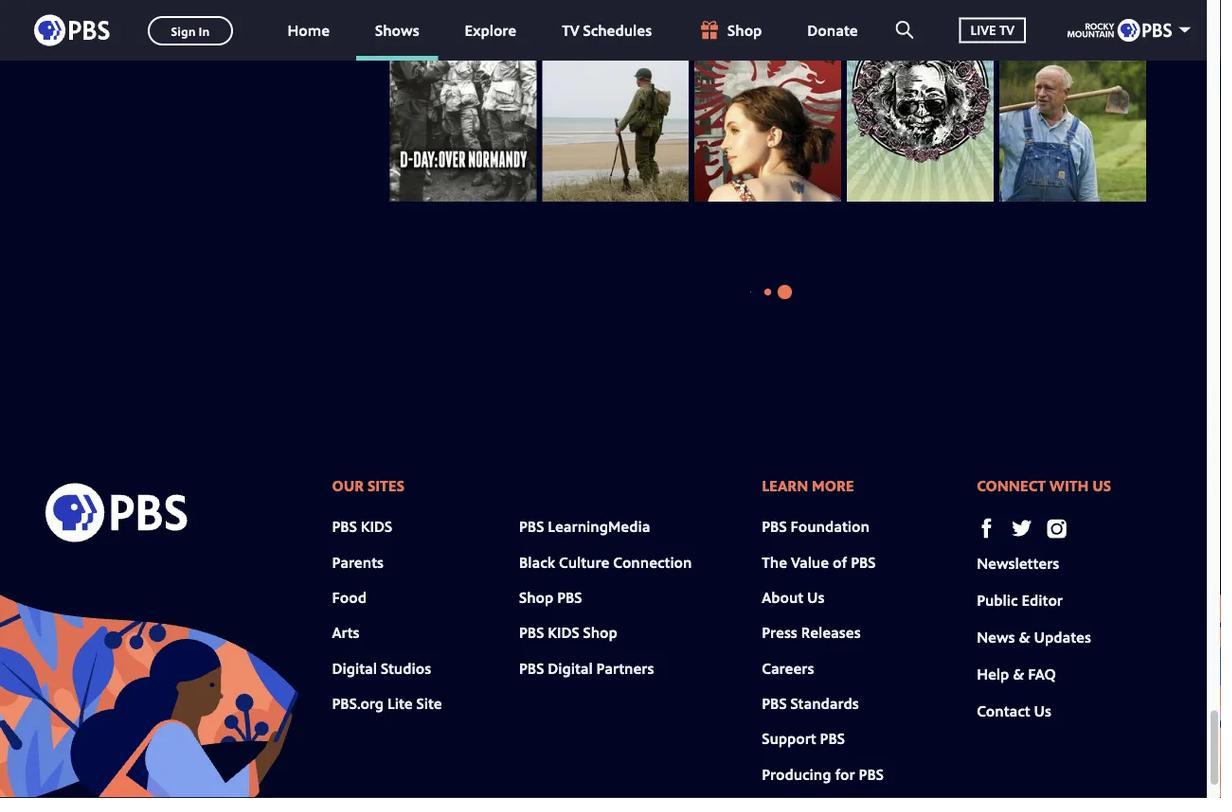 Task type: vqa. For each thing, say whether or not it's contained in the screenshot.
PBS FOUNDATION 'link'
yes



Task type: describe. For each thing, give the bounding box(es) containing it.
public
[[977, 591, 1018, 611]]

shows
[[375, 20, 419, 40]]

connect
[[977, 476, 1046, 496]]

explore link
[[446, 0, 535, 61]]

to
[[129, 742, 145, 762]]

d-day: over normandy image
[[390, 0, 536, 202]]

live
[[971, 21, 996, 39]]

pbs up black
[[519, 517, 544, 537]]

& for news
[[1019, 628, 1030, 648]]

pbs kids shop link
[[519, 623, 617, 643]]

help
[[977, 664, 1009, 685]]

pbs foundation link
[[762, 517, 869, 537]]

of
[[833, 552, 847, 573]]

press
[[762, 623, 797, 643]]

foundation
[[790, 517, 869, 537]]

home
[[287, 20, 330, 40]]

connection
[[613, 552, 692, 573]]

pbs image
[[34, 9, 110, 52]]

producing for pbs link
[[762, 764, 884, 785]]

public editor link
[[977, 591, 1063, 611]]

food
[[332, 588, 367, 608]]

contact
[[977, 701, 1030, 722]]

back to top button
[[76, 737, 210, 768]]

us for contact us
[[1034, 701, 1051, 722]]

pbs learningmedia
[[519, 517, 650, 537]]

partners
[[596, 658, 654, 679]]

culture
[[559, 552, 609, 573]]

shop pbs
[[519, 588, 582, 608]]

pbs down shop pbs link in the left bottom of the page
[[519, 623, 544, 643]]

lite
[[387, 694, 413, 714]]

digital studios
[[332, 658, 431, 679]]

help & faq link
[[977, 664, 1056, 685]]

live tv link
[[940, 0, 1045, 61]]

search image
[[896, 21, 914, 39]]

newsletters
[[977, 554, 1059, 574]]

for
[[835, 764, 855, 785]]

rmpbs image
[[1068, 19, 1172, 42]]

editor
[[1022, 591, 1063, 611]]

kids for pbs kids
[[361, 517, 392, 537]]

about us link
[[762, 588, 825, 608]]

shop pbs link
[[519, 588, 582, 608]]

pbs down standards
[[820, 729, 845, 749]]

news & updates link
[[977, 628, 1091, 648]]

black culture connection link
[[519, 552, 692, 573]]

pbs.org lite site link
[[332, 694, 442, 714]]

the value of pbs
[[762, 552, 876, 573]]

dear albania image
[[695, 0, 841, 202]]

support pbs link
[[762, 729, 845, 749]]

producing
[[762, 764, 831, 785]]

about
[[762, 588, 803, 608]]

contact us
[[977, 701, 1051, 722]]

news & updates
[[977, 628, 1091, 648]]

studios
[[381, 658, 431, 679]]

connect with pbs on instagram (opens in new window) image
[[1047, 519, 1067, 539]]

1 horizontal spatial tv
[[999, 21, 1015, 39]]

pbs learningmedia link
[[519, 517, 650, 537]]

arts link
[[332, 623, 359, 643]]

pbs standards
[[762, 694, 859, 714]]

our sites
[[332, 476, 404, 496]]

pbs standards link
[[762, 694, 859, 714]]

public editor
[[977, 591, 1063, 611]]

about us
[[762, 588, 825, 608]]

our
[[332, 476, 364, 496]]

black culture connection
[[519, 552, 692, 573]]

site
[[416, 694, 442, 714]]

learn
[[762, 476, 808, 496]]

pbs up the
[[762, 517, 787, 537]]

donate link
[[788, 0, 877, 61]]



Task type: locate. For each thing, give the bounding box(es) containing it.
shop for shop
[[728, 20, 762, 40]]

shop for shop pbs
[[519, 588, 553, 608]]

black
[[519, 552, 555, 573]]

2 digital from the left
[[548, 658, 593, 679]]

0 vertical spatial shop
[[728, 20, 762, 40]]

0 horizontal spatial shop
[[519, 588, 553, 608]]

dear jerry: celebrating the music of jerry garcia image
[[847, 0, 994, 202]]

faq
[[1028, 664, 1056, 685]]

live tv
[[971, 21, 1015, 39]]

0 horizontal spatial us
[[807, 588, 825, 608]]

2 vertical spatial us
[[1034, 701, 1051, 722]]

& for help
[[1013, 664, 1024, 685]]

careers
[[762, 658, 814, 679]]

careers link
[[762, 658, 814, 679]]

1 horizontal spatial kids
[[548, 623, 579, 643]]

pbs.org
[[332, 694, 384, 714]]

pbs digital partners link
[[519, 658, 654, 679]]

1 horizontal spatial digital
[[548, 658, 593, 679]]

& right news
[[1019, 628, 1030, 648]]

support pbs
[[762, 729, 845, 749]]

pbs right of
[[851, 552, 876, 573]]

us down faq
[[1034, 701, 1051, 722]]

food link
[[332, 588, 367, 608]]

pbs foundation
[[762, 517, 869, 537]]

top
[[149, 742, 174, 762]]

tv schedules
[[562, 20, 652, 40]]

pbs up parents link
[[332, 517, 357, 537]]

0 horizontal spatial kids
[[361, 517, 392, 537]]

pbs kids shop
[[519, 623, 617, 643]]

news
[[977, 628, 1015, 648]]

&
[[1019, 628, 1030, 648], [1013, 664, 1024, 685]]

more
[[812, 476, 854, 496]]

kids up parents link
[[361, 517, 392, 537]]

1 vertical spatial shop
[[519, 588, 553, 608]]

1 vertical spatial us
[[807, 588, 825, 608]]

tv
[[562, 20, 579, 40], [999, 21, 1015, 39]]

pbs kids link
[[332, 517, 392, 537]]

kids
[[361, 517, 392, 537], [548, 623, 579, 643]]

deeply rooted: john coykendall's journey to save our seeds and stories image
[[999, 0, 1146, 202]]

press releases link
[[762, 623, 861, 643]]

shop link
[[678, 0, 781, 61]]

donate
[[807, 20, 858, 40]]

shop down black
[[519, 588, 553, 608]]

standards
[[790, 694, 859, 714]]

0 horizontal spatial digital
[[332, 658, 377, 679]]

explore
[[465, 20, 516, 40]]

1 vertical spatial kids
[[548, 623, 579, 643]]

producing for pbs
[[762, 764, 884, 785]]

pbs down pbs kids shop
[[519, 658, 544, 679]]

digital down pbs kids shop
[[548, 658, 593, 679]]

connect with us
[[977, 476, 1111, 496]]

sites
[[367, 476, 404, 496]]

the value of pbs link
[[762, 552, 876, 573]]

home link
[[269, 0, 349, 61]]

0 vertical spatial &
[[1019, 628, 1030, 648]]

back
[[93, 742, 126, 762]]

pbs kids
[[332, 517, 392, 537]]

2 vertical spatial shop
[[583, 623, 617, 643]]

us right 'with'
[[1092, 476, 1111, 496]]

parents
[[332, 552, 384, 573]]

pbs home image
[[45, 478, 188, 549]]

0 horizontal spatial tv
[[562, 20, 579, 40]]

digital studios link
[[332, 658, 431, 679]]

back to top
[[93, 742, 174, 762]]

0 vertical spatial us
[[1092, 476, 1111, 496]]

kids for pbs kids shop
[[548, 623, 579, 643]]

newsletters link
[[977, 554, 1059, 574]]

us for about us
[[807, 588, 825, 608]]

kids down shop pbs link in the left bottom of the page
[[548, 623, 579, 643]]

us
[[1092, 476, 1111, 496], [807, 588, 825, 608], [1034, 701, 1051, 722]]

press releases
[[762, 623, 861, 643]]

updates
[[1034, 628, 1091, 648]]

pbs right for
[[859, 764, 884, 785]]

learn more
[[762, 476, 854, 496]]

parents link
[[332, 552, 384, 573]]

0 vertical spatial kids
[[361, 517, 392, 537]]

1 horizontal spatial us
[[1034, 701, 1051, 722]]

tv right live
[[999, 21, 1015, 39]]

shop up pbs digital partners
[[583, 623, 617, 643]]

2 horizontal spatial us
[[1092, 476, 1111, 496]]

schedules
[[583, 20, 652, 40]]

pbs.org lite site
[[332, 694, 442, 714]]

shows link
[[356, 0, 438, 61]]

contact us link
[[977, 701, 1051, 722]]

releases
[[801, 623, 861, 643]]

digital
[[332, 658, 377, 679], [548, 658, 593, 679]]

1 digital from the left
[[332, 658, 377, 679]]

with
[[1049, 476, 1089, 496]]

1 horizontal spatial shop
[[583, 623, 617, 643]]

tv left schedules
[[562, 20, 579, 40]]

pbs up the pbs kids shop "link"
[[557, 588, 582, 608]]

connect with pbs on twitter (opens in new window) image
[[1012, 519, 1032, 539]]

d-day: the price of freedom image
[[542, 0, 689, 202]]

arts
[[332, 623, 359, 643]]

1 vertical spatial &
[[1013, 664, 1024, 685]]

support
[[762, 729, 816, 749]]

pbs down careers
[[762, 694, 787, 714]]

help & faq
[[977, 664, 1056, 685]]

shop left donate
[[728, 20, 762, 40]]

value
[[791, 552, 829, 573]]

the
[[762, 552, 787, 573]]

2 horizontal spatial shop
[[728, 20, 762, 40]]

connect with pbs on facebook (opens in new window) image
[[977, 519, 997, 539]]

& left faq
[[1013, 664, 1024, 685]]

tv schedules link
[[543, 0, 671, 61]]

pbs
[[332, 517, 357, 537], [519, 517, 544, 537], [762, 517, 787, 537], [851, 552, 876, 573], [557, 588, 582, 608], [519, 623, 544, 643], [519, 658, 544, 679], [762, 694, 787, 714], [820, 729, 845, 749], [859, 764, 884, 785]]

us right about
[[807, 588, 825, 608]]

digital up pbs.org
[[332, 658, 377, 679]]

pbs digital partners
[[519, 658, 654, 679]]



